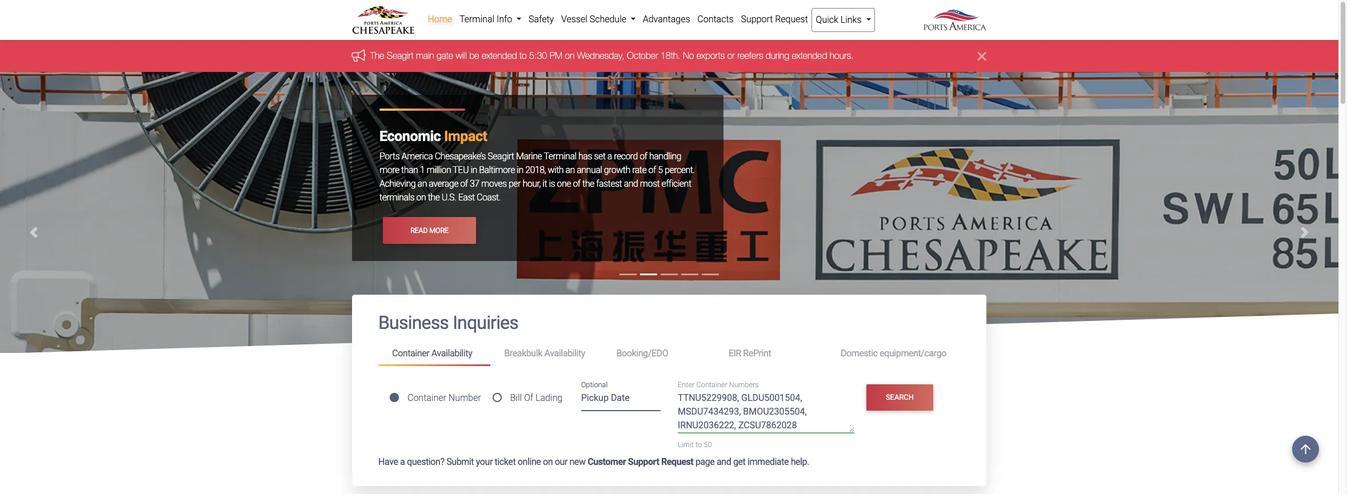 Task type: locate. For each thing, give the bounding box(es) containing it.
1 horizontal spatial a
[[607, 151, 612, 162]]

0 horizontal spatial on
[[416, 192, 426, 203]]

advantages link
[[639, 8, 694, 31]]

advantages
[[643, 14, 690, 25]]

1 vertical spatial request
[[661, 456, 694, 467]]

customer
[[588, 456, 626, 467]]

1 vertical spatial an
[[418, 179, 427, 189]]

u.s.
[[442, 192, 456, 203]]

availability inside 'link'
[[544, 348, 585, 359]]

and down rate
[[624, 179, 638, 189]]

container for container availability
[[392, 348, 429, 359]]

1 horizontal spatial to
[[696, 441, 702, 450]]

most
[[640, 179, 660, 189]]

close image
[[978, 49, 987, 63]]

request
[[775, 14, 808, 25], [661, 456, 694, 467]]

main
[[416, 51, 435, 61]]

0 vertical spatial and
[[624, 179, 638, 189]]

0 vertical spatial to
[[520, 51, 527, 61]]

and
[[624, 179, 638, 189], [717, 456, 731, 467]]

read
[[410, 226, 428, 235]]

no
[[683, 51, 695, 61]]

1 horizontal spatial support
[[741, 14, 773, 25]]

a inside ports america chesapeake's seagirt marine terminal has set a record of handling more than 1 million teu in baltimore in 2018,                         with an annual growth rate of 5 percent. achieving an average of 37 moves per hour, it is one of the fastest and most efficient terminals on the u.s. east coast.
[[607, 151, 612, 162]]

in up per
[[517, 165, 523, 176]]

wednesday,
[[578, 51, 625, 61]]

1 vertical spatial support
[[628, 456, 659, 467]]

0 horizontal spatial support
[[628, 456, 659, 467]]

business
[[378, 312, 449, 334]]

search button
[[866, 384, 934, 411]]

seagirt
[[387, 51, 414, 61], [488, 151, 514, 162]]

achieving
[[380, 179, 416, 189]]

request down limit
[[661, 456, 694, 467]]

read more
[[410, 226, 449, 235]]

0 horizontal spatial request
[[661, 456, 694, 467]]

rate
[[632, 165, 647, 176]]

0 vertical spatial request
[[775, 14, 808, 25]]

0 horizontal spatial seagirt
[[387, 51, 414, 61]]

seagirt right the the on the top of page
[[387, 51, 414, 61]]

and left get
[[717, 456, 731, 467]]

seagirt inside alert
[[387, 51, 414, 61]]

more
[[380, 165, 399, 176]]

contacts link
[[694, 8, 737, 31]]

0 vertical spatial seagirt
[[387, 51, 414, 61]]

1 horizontal spatial an
[[566, 165, 575, 176]]

during
[[766, 51, 790, 61]]

0 vertical spatial a
[[607, 151, 612, 162]]

numbers
[[729, 381, 759, 389]]

an right the with
[[566, 165, 575, 176]]

0 horizontal spatial a
[[400, 456, 405, 467]]

1 vertical spatial seagirt
[[488, 151, 514, 162]]

1 horizontal spatial request
[[775, 14, 808, 25]]

america
[[402, 151, 433, 162]]

0 horizontal spatial terminal
[[460, 14, 495, 25]]

1 vertical spatial and
[[717, 456, 731, 467]]

1 horizontal spatial availability
[[544, 348, 585, 359]]

page
[[696, 456, 715, 467]]

1 horizontal spatial the
[[583, 179, 594, 189]]

help.
[[791, 456, 809, 467]]

support right customer
[[628, 456, 659, 467]]

1 vertical spatial terminal
[[544, 151, 577, 162]]

in right teu
[[471, 165, 477, 176]]

2 in from the left
[[517, 165, 523, 176]]

container left number
[[408, 393, 446, 403]]

availability down business inquiries
[[432, 348, 472, 359]]

it
[[543, 179, 547, 189]]

question?
[[407, 456, 445, 467]]

bill of lading
[[510, 393, 563, 403]]

0 horizontal spatial availability
[[432, 348, 472, 359]]

extended right be at the left top of page
[[482, 51, 517, 61]]

ports america chesapeake's seagirt marine terminal has set a record of handling more than 1 million teu in baltimore in 2018,                         with an annual growth rate of 5 percent. achieving an average of 37 moves per hour, it is one of the fastest and most efficient terminals on the u.s. east coast.
[[380, 151, 695, 203]]

and inside ports america chesapeake's seagirt marine terminal has set a record of handling more than 1 million teu in baltimore in 2018,                         with an annual growth rate of 5 percent. achieving an average of 37 moves per hour, it is one of the fastest and most efficient terminals on the u.s. east coast.
[[624, 179, 638, 189]]

on right pm
[[565, 51, 575, 61]]

container right enter
[[697, 381, 728, 389]]

a right set
[[607, 151, 612, 162]]

vessel
[[561, 14, 588, 25]]

reefers
[[738, 51, 764, 61]]

moves
[[481, 179, 507, 189]]

availability
[[432, 348, 472, 359], [544, 348, 585, 359]]

1 vertical spatial to
[[696, 441, 702, 450]]

2 vertical spatial container
[[408, 393, 446, 403]]

to left the 5:30
[[520, 51, 527, 61]]

on inside ports america chesapeake's seagirt marine terminal has set a record of handling more than 1 million teu in baltimore in 2018,                         with an annual growth rate of 5 percent. achieving an average of 37 moves per hour, it is one of the fastest and most efficient terminals on the u.s. east coast.
[[416, 192, 426, 203]]

availability for breakbulk availability
[[544, 348, 585, 359]]

of left 5
[[649, 165, 656, 176]]

equipment/cargo
[[880, 348, 947, 359]]

seagirt inside ports america chesapeake's seagirt marine terminal has set a record of handling more than 1 million teu in baltimore in 2018,                         with an annual growth rate of 5 percent. achieving an average of 37 moves per hour, it is one of the fastest and most efficient terminals on the u.s. east coast.
[[488, 151, 514, 162]]

0 horizontal spatial the
[[428, 192, 440, 203]]

2 availability from the left
[[544, 348, 585, 359]]

to left 50
[[696, 441, 702, 450]]

terminal info
[[460, 14, 515, 25]]

request left quick
[[775, 14, 808, 25]]

0 vertical spatial container
[[392, 348, 429, 359]]

of up rate
[[640, 151, 647, 162]]

quick links
[[816, 14, 864, 25]]

quick links link
[[812, 8, 875, 32]]

terminal up the with
[[544, 151, 577, 162]]

container
[[392, 348, 429, 359], [697, 381, 728, 389], [408, 393, 446, 403]]

immediate
[[748, 456, 789, 467]]

one
[[557, 179, 571, 189]]

seagirt up baltimore
[[488, 151, 514, 162]]

support request link
[[737, 8, 812, 31]]

vessel schedule link
[[558, 8, 639, 31]]

info
[[497, 14, 512, 25]]

to
[[520, 51, 527, 61], [696, 441, 702, 450]]

have a question? submit your ticket online on our new customer support request page and get immediate help.
[[378, 456, 809, 467]]

availability right breakbulk
[[544, 348, 585, 359]]

1 horizontal spatial on
[[543, 456, 553, 467]]

gate
[[437, 51, 454, 61]]

the left the u.s. at the left top of page
[[428, 192, 440, 203]]

0 horizontal spatial in
[[471, 165, 477, 176]]

on left 'our'
[[543, 456, 553, 467]]

with
[[548, 165, 564, 176]]

limit to 50
[[678, 441, 712, 450]]

links
[[841, 14, 862, 25]]

a right have at the left bottom of the page
[[400, 456, 405, 467]]

safety
[[529, 14, 554, 25]]

hours.
[[830, 51, 854, 61]]

1 horizontal spatial in
[[517, 165, 523, 176]]

on right terminals
[[416, 192, 426, 203]]

extended right 'during'
[[792, 51, 828, 61]]

handling
[[649, 151, 681, 162]]

1 availability from the left
[[432, 348, 472, 359]]

container down business
[[392, 348, 429, 359]]

a
[[607, 151, 612, 162], [400, 456, 405, 467]]

the down the annual
[[583, 179, 594, 189]]

2 horizontal spatial on
[[565, 51, 575, 61]]

booking/edo link
[[603, 343, 715, 364]]

1 vertical spatial on
[[416, 192, 426, 203]]

home link
[[424, 8, 456, 31]]

an down 1
[[418, 179, 427, 189]]

37
[[470, 179, 479, 189]]

terminal left info
[[460, 14, 495, 25]]

on
[[565, 51, 575, 61], [416, 192, 426, 203], [543, 456, 553, 467]]

0 vertical spatial the
[[583, 179, 594, 189]]

container availability link
[[378, 343, 491, 366]]

fastest
[[596, 179, 622, 189]]

1 horizontal spatial seagirt
[[488, 151, 514, 162]]

support up reefers
[[741, 14, 773, 25]]

1 vertical spatial a
[[400, 456, 405, 467]]

1 horizontal spatial extended
[[792, 51, 828, 61]]

1 vertical spatial the
[[428, 192, 440, 203]]

0 horizontal spatial and
[[624, 179, 638, 189]]

support
[[741, 14, 773, 25], [628, 456, 659, 467]]

set
[[594, 151, 606, 162]]

2 vertical spatial on
[[543, 456, 553, 467]]

domestic equipment/cargo link
[[827, 343, 960, 364]]

0 horizontal spatial to
[[520, 51, 527, 61]]

0 horizontal spatial extended
[[482, 51, 517, 61]]

1 horizontal spatial and
[[717, 456, 731, 467]]

ports
[[380, 151, 400, 162]]

contacts
[[698, 14, 734, 25]]

coast.
[[477, 192, 501, 203]]

1 horizontal spatial terminal
[[544, 151, 577, 162]]

the
[[583, 179, 594, 189], [428, 192, 440, 203]]

0 vertical spatial on
[[565, 51, 575, 61]]

of
[[524, 393, 533, 403]]



Task type: vqa. For each thing, say whether or not it's contained in the screenshot.
EFFICIENT
yes



Task type: describe. For each thing, give the bounding box(es) containing it.
reprint
[[743, 348, 771, 359]]

5
[[658, 165, 663, 176]]

terminals
[[380, 192, 415, 203]]

container availability
[[392, 348, 472, 359]]

per
[[509, 179, 521, 189]]

your
[[476, 456, 493, 467]]

than
[[401, 165, 418, 176]]

have
[[378, 456, 398, 467]]

breakbulk availability link
[[491, 343, 603, 364]]

search
[[886, 393, 914, 402]]

domestic
[[841, 348, 878, 359]]

go to top image
[[1293, 436, 1319, 463]]

safety link
[[525, 8, 558, 31]]

2 extended from the left
[[792, 51, 828, 61]]

ticket
[[495, 456, 516, 467]]

record
[[614, 151, 638, 162]]

economic impact
[[380, 128, 487, 145]]

on inside alert
[[565, 51, 575, 61]]

economic engine image
[[0, 72, 1339, 494]]

number
[[449, 393, 481, 403]]

online
[[518, 456, 541, 467]]

eir
[[729, 348, 741, 359]]

50
[[704, 441, 712, 450]]

breakbulk
[[504, 348, 542, 359]]

the seagirt main gate will be extended to 5:30 pm on wednesday, october 18th.  no exports or reefers during extended hours.
[[370, 51, 854, 61]]

economic
[[380, 128, 441, 145]]

chesapeake's
[[435, 151, 486, 162]]

18th.
[[661, 51, 681, 61]]

growth
[[604, 165, 630, 176]]

0 vertical spatial support
[[741, 14, 773, 25]]

terminal inside ports america chesapeake's seagirt marine terminal has set a record of handling more than 1 million teu in baltimore in 2018,                         with an annual growth rate of 5 percent. achieving an average of 37 moves per hour, it is one of the fastest and most efficient terminals on the u.s. east coast.
[[544, 151, 577, 162]]

Optional text field
[[581, 389, 661, 412]]

to inside alert
[[520, 51, 527, 61]]

of left the 37
[[460, 179, 468, 189]]

average
[[429, 179, 458, 189]]

the seagirt main gate will be extended to 5:30 pm on wednesday, october 18th.  no exports or reefers during extended hours. alert
[[0, 40, 1339, 72]]

1 extended from the left
[[482, 51, 517, 61]]

0 horizontal spatial an
[[418, 179, 427, 189]]

or
[[728, 51, 735, 61]]

business inquiries
[[378, 312, 518, 334]]

Enter Container Numbers text field
[[678, 392, 854, 434]]

baltimore
[[479, 165, 515, 176]]

is
[[549, 179, 555, 189]]

more
[[429, 226, 449, 235]]

inquiries
[[453, 312, 518, 334]]

million
[[427, 165, 451, 176]]

submit
[[447, 456, 474, 467]]

the seagirt main gate will be extended to 5:30 pm on wednesday, october 18th.  no exports or reefers during extended hours. link
[[370, 51, 854, 61]]

impact
[[444, 128, 487, 145]]

read more link
[[383, 217, 476, 244]]

eir reprint link
[[715, 343, 827, 364]]

container number
[[408, 393, 481, 403]]

our
[[555, 456, 568, 467]]

has
[[578, 151, 592, 162]]

availability for container availability
[[432, 348, 472, 359]]

hour,
[[523, 179, 541, 189]]

home
[[428, 14, 452, 25]]

the
[[370, 51, 385, 61]]

schedule
[[590, 14, 627, 25]]

0 vertical spatial terminal
[[460, 14, 495, 25]]

container for container number
[[408, 393, 446, 403]]

customer support request link
[[588, 456, 694, 467]]

limit
[[678, 441, 694, 450]]

new
[[570, 456, 586, 467]]

enter container numbers
[[678, 381, 759, 389]]

5:30
[[530, 51, 547, 61]]

optional
[[581, 381, 608, 389]]

bullhorn image
[[352, 49, 370, 62]]

october
[[627, 51, 658, 61]]

annual
[[577, 165, 602, 176]]

marine
[[516, 151, 542, 162]]

booking/edo
[[617, 348, 668, 359]]

1 in from the left
[[471, 165, 477, 176]]

enter
[[678, 381, 695, 389]]

domestic equipment/cargo
[[841, 348, 947, 359]]

1
[[420, 165, 425, 176]]

efficient
[[662, 179, 691, 189]]

get
[[733, 456, 746, 467]]

teu
[[453, 165, 469, 176]]

terminal info link
[[456, 8, 525, 31]]

lading
[[536, 393, 563, 403]]

eir reprint
[[729, 348, 771, 359]]

0 vertical spatial an
[[566, 165, 575, 176]]

east
[[458, 192, 475, 203]]

of right one
[[573, 179, 581, 189]]

be
[[470, 51, 480, 61]]

support request
[[741, 14, 808, 25]]

1 vertical spatial container
[[697, 381, 728, 389]]



